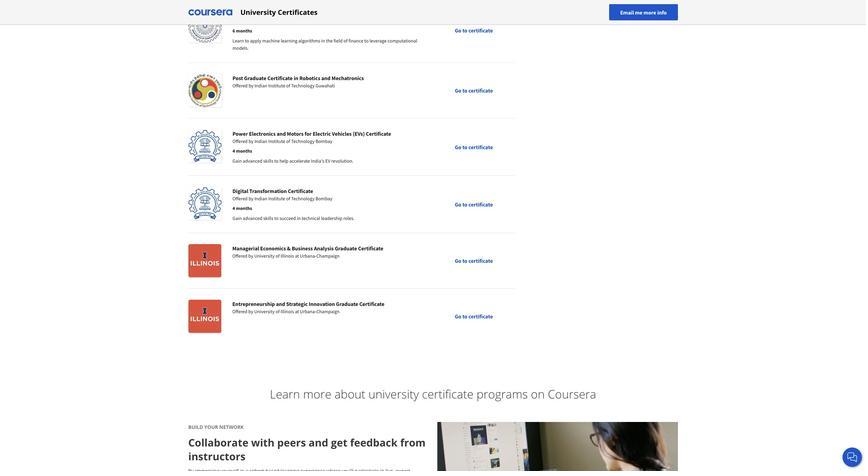 Task type: locate. For each thing, give the bounding box(es) containing it.
4 by from the top
[[249, 196, 253, 202]]

urbana- inside entrepreneurship and strategic innovation graduate certificate offered by university of illinois at urbana-champaign
[[300, 309, 316, 315]]

of inside power electronics and motors for electric vehicles (evs) certificate offered by indian institute of technology bombay 4 months
[[286, 138, 290, 145]]

2 by from the top
[[249, 83, 253, 89]]

go to certificate
[[455, 27, 493, 34], [455, 87, 493, 94], [455, 144, 493, 151], [455, 201, 493, 208], [455, 258, 493, 265], [455, 313, 493, 320]]

in inside post graduate certificate in machine learning for finance offered by iit roorkee 6 months
[[294, 10, 298, 17]]

(evs)
[[353, 130, 365, 137]]

1 bombay from the top
[[316, 138, 332, 145]]

0 vertical spatial advanced
[[243, 158, 262, 164]]

network
[[219, 424, 244, 431]]

at down strategic
[[295, 309, 299, 315]]

guwahati
[[316, 83, 335, 89]]

for
[[343, 10, 350, 17], [305, 130, 312, 137]]

3 institute from the top
[[268, 196, 285, 202]]

1 indian institute of technology bombay image from the top
[[188, 130, 221, 163]]

1 go from the top
[[455, 27, 461, 34]]

2 months from the top
[[236, 148, 252, 154]]

university of illinois at urbana-champaign image
[[188, 244, 221, 278], [188, 300, 221, 333]]

graduate up iit
[[244, 10, 266, 17]]

for left the finance
[[343, 10, 350, 17]]

more right me
[[644, 9, 656, 16]]

1 champaign from the top
[[316, 253, 340, 259]]

urbana- down strategic
[[300, 309, 316, 315]]

0 vertical spatial post
[[233, 10, 243, 17]]

indian institute of technology guwahati image
[[188, 74, 221, 107]]

skills left "help" at the top
[[263, 158, 273, 164]]

certificate for post graduate certificate in machine learning for finance
[[469, 27, 493, 34]]

illinois inside entrepreneurship and strategic innovation graduate certificate offered by university of illinois at urbana-champaign
[[281, 309, 294, 315]]

certificate for entrepreneurship and strategic innovation graduate certificate
[[469, 313, 493, 320]]

more left about at the left bottom of page
[[303, 387, 331, 402]]

4
[[233, 148, 235, 154], [233, 205, 235, 212]]

2 vertical spatial technology
[[291, 196, 315, 202]]

and left strategic
[[276, 301, 285, 308]]

finance
[[351, 10, 370, 17]]

1 go to certificate from the top
[[455, 27, 493, 34]]

months down power
[[236, 148, 252, 154]]

university of illinois at urbana-champaign image for managerial
[[188, 244, 221, 278]]

2 technology from the top
[[291, 138, 315, 145]]

1 vertical spatial university of illinois at urbana-champaign image
[[188, 300, 221, 333]]

collaborate
[[188, 436, 248, 450]]

2 at from the top
[[295, 309, 299, 315]]

3 indian from the top
[[254, 196, 267, 202]]

2 champaign from the top
[[316, 309, 340, 315]]

of inside learn to apply machine learning algorithms in the field of finance to leverage computational models.
[[344, 38, 348, 44]]

1 at from the top
[[295, 253, 299, 259]]

and
[[321, 75, 331, 82], [277, 130, 286, 137], [276, 301, 285, 308], [309, 436, 328, 450]]

graduate right innovation
[[336, 301, 358, 308]]

0 vertical spatial illinois
[[281, 253, 294, 259]]

of inside post graduate certificate in robotics and mechatronics offered by indian institute of technology guwahati
[[286, 83, 290, 89]]

0 horizontal spatial learn
[[233, 38, 244, 44]]

technology
[[291, 83, 315, 89], [291, 138, 315, 145], [291, 196, 315, 202]]

6 go from the top
[[455, 313, 461, 320]]

university
[[240, 7, 276, 17], [254, 253, 275, 259], [254, 309, 275, 315]]

institute
[[268, 83, 285, 89], [268, 138, 285, 145], [268, 196, 285, 202]]

ev
[[325, 158, 330, 164]]

2 urbana- from the top
[[300, 309, 316, 315]]

3 by from the top
[[249, 138, 253, 145]]

0 horizontal spatial more
[[303, 387, 331, 402]]

champaign inside entrepreneurship and strategic innovation graduate certificate offered by university of illinois at urbana-champaign
[[316, 309, 340, 315]]

graduate right 'analysis'
[[335, 245, 357, 252]]

gain down digital
[[233, 215, 242, 222]]

2 indian from the top
[[254, 138, 267, 145]]

learn inside learn to apply machine learning algorithms in the field of finance to leverage computational models.
[[233, 38, 244, 44]]

0 vertical spatial champaign
[[316, 253, 340, 259]]

4 go to certificate from the top
[[455, 201, 493, 208]]

2 vertical spatial institute
[[268, 196, 285, 202]]

1 vertical spatial urbana-
[[300, 309, 316, 315]]

the
[[326, 38, 333, 44]]

4 down digital
[[233, 205, 235, 212]]

2 indian institute of technology bombay image from the top
[[188, 187, 221, 220]]

1 vertical spatial indian
[[254, 138, 267, 145]]

models.
[[233, 45, 249, 51]]

certificate
[[469, 27, 493, 34], [469, 87, 493, 94], [469, 144, 493, 151], [469, 201, 493, 208], [469, 258, 493, 265], [469, 313, 493, 320], [422, 387, 474, 402]]

2 advanced from the top
[[243, 215, 262, 222]]

in left the in the top of the page
[[321, 38, 325, 44]]

0 vertical spatial university of illinois at urbana-champaign image
[[188, 244, 221, 278]]

champaign down innovation
[[316, 309, 340, 315]]

1 vertical spatial learn
[[270, 387, 300, 402]]

gain
[[233, 158, 242, 164], [233, 215, 242, 222]]

bombay up leadership
[[316, 196, 332, 202]]

and left motors in the left top of the page
[[277, 130, 286, 137]]

2 bombay from the top
[[316, 196, 332, 202]]

advanced down the electronics
[[243, 158, 262, 164]]

1 illinois from the top
[[281, 253, 294, 259]]

strategic
[[286, 301, 308, 308]]

from
[[400, 436, 426, 450]]

1 vertical spatial months
[[236, 148, 252, 154]]

advanced
[[243, 158, 262, 164], [243, 215, 262, 222]]

with
[[251, 436, 275, 450]]

4 down power
[[233, 148, 235, 154]]

certificate inside managerial economics & business analysis graduate certificate offered by university of illinois at urbana-champaign
[[358, 245, 383, 252]]

bombay down electric
[[316, 138, 332, 145]]

1 advanced from the top
[[243, 158, 262, 164]]

1 by from the top
[[249, 18, 253, 24]]

1 4 from the top
[[233, 148, 235, 154]]

leverage
[[370, 38, 387, 44]]

2 4 from the top
[[233, 205, 235, 212]]

1 vertical spatial skills
[[263, 215, 273, 222]]

post graduate certificate in machine learning for finance offered by iit roorkee 6 months
[[233, 10, 370, 34]]

innovation
[[309, 301, 335, 308]]

gain down power
[[233, 158, 242, 164]]

indian institute of technology bombay image
[[188, 130, 221, 163], [188, 187, 221, 220]]

1 horizontal spatial learn
[[270, 387, 300, 402]]

0 vertical spatial technology
[[291, 83, 315, 89]]

university down entrepreneurship
[[254, 309, 275, 315]]

and up guwahati
[[321, 75, 331, 82]]

1 urbana- from the top
[[300, 253, 316, 259]]

1 vertical spatial at
[[295, 309, 299, 315]]

offered inside managerial economics & business analysis graduate certificate offered by university of illinois at urbana-champaign
[[232, 253, 247, 259]]

champaign down 'analysis'
[[316, 253, 340, 259]]

go to certificate for post graduate certificate in machine learning for finance
[[455, 27, 493, 34]]

in inside post graduate certificate in robotics and mechatronics offered by indian institute of technology guwahati
[[294, 75, 298, 82]]

1 horizontal spatial for
[[343, 10, 350, 17]]

university down economics at the bottom of page
[[254, 253, 275, 259]]

post
[[233, 10, 243, 17], [233, 75, 243, 82]]

2 vertical spatial indian
[[254, 196, 267, 202]]

certificate
[[267, 10, 293, 17], [267, 75, 293, 82], [366, 130, 391, 137], [288, 188, 313, 195], [358, 245, 383, 252], [359, 301, 384, 308]]

0 vertical spatial learn
[[233, 38, 244, 44]]

1 vertical spatial bombay
[[316, 196, 332, 202]]

graduate inside managerial economics & business analysis graduate certificate offered by university of illinois at urbana-champaign
[[335, 245, 357, 252]]

skills
[[263, 158, 273, 164], [263, 215, 273, 222]]

in
[[294, 10, 298, 17], [321, 38, 325, 44], [294, 75, 298, 82], [297, 215, 301, 222]]

2 go from the top
[[455, 87, 461, 94]]

graduate inside post graduate certificate in robotics and mechatronics offered by indian institute of technology guwahati
[[244, 75, 266, 82]]

robotics
[[299, 75, 320, 82]]

to
[[462, 27, 467, 34], [245, 38, 249, 44], [364, 38, 369, 44], [462, 87, 467, 94], [462, 144, 467, 151], [274, 158, 279, 164], [462, 201, 467, 208], [274, 215, 279, 222], [462, 258, 467, 265], [462, 313, 467, 320]]

university
[[369, 387, 419, 402]]

2 gain from the top
[[233, 215, 242, 222]]

2 post from the top
[[233, 75, 243, 82]]

about
[[334, 387, 365, 402]]

0 vertical spatial bombay
[[316, 138, 332, 145]]

2 illinois from the top
[[281, 309, 294, 315]]

illinois
[[281, 253, 294, 259], [281, 309, 294, 315]]

iit
[[254, 18, 260, 24]]

certificate for managerial economics & business analysis graduate certificate
[[469, 258, 493, 265]]

graduate down models.
[[244, 75, 266, 82]]

in left machine
[[294, 10, 298, 17]]

1 skills from the top
[[263, 158, 273, 164]]

power
[[233, 130, 248, 137]]

indian inside digital transformation certificate offered by indian institute of technology bombay 4 months
[[254, 196, 267, 202]]

1 university of illinois at urbana-champaign image from the top
[[188, 244, 221, 278]]

illinois down &
[[281, 253, 294, 259]]

for right motors in the left top of the page
[[305, 130, 312, 137]]

finance
[[349, 38, 363, 44]]

1 vertical spatial illinois
[[281, 309, 294, 315]]

skills for transformation
[[263, 215, 273, 222]]

go to certificate for managerial economics & business analysis graduate certificate
[[455, 258, 493, 265]]

1 institute from the top
[[268, 83, 285, 89]]

email
[[620, 9, 634, 16]]

in left robotics
[[294, 75, 298, 82]]

0 vertical spatial institute
[[268, 83, 285, 89]]

and inside power electronics and motors for electric vehicles (evs) certificate offered by indian institute of technology bombay 4 months
[[277, 130, 286, 137]]

at
[[295, 253, 299, 259], [295, 309, 299, 315]]

india's
[[311, 158, 324, 164]]

1 vertical spatial university
[[254, 253, 275, 259]]

2 go to certificate from the top
[[455, 87, 493, 94]]

more
[[644, 9, 656, 16], [303, 387, 331, 402]]

learn
[[233, 38, 244, 44], [270, 387, 300, 402]]

months inside power electronics and motors for electric vehicles (evs) certificate offered by indian institute of technology bombay 4 months
[[236, 148, 252, 154]]

1 post from the top
[[233, 10, 243, 17]]

illinois down strategic
[[281, 309, 294, 315]]

0 vertical spatial months
[[236, 28, 252, 34]]

5 go to certificate from the top
[[455, 258, 493, 265]]

1 vertical spatial champaign
[[316, 309, 340, 315]]

6 go to certificate from the top
[[455, 313, 493, 320]]

4 inside power electronics and motors for electric vehicles (evs) certificate offered by indian institute of technology bombay 4 months
[[233, 148, 235, 154]]

0 vertical spatial for
[[343, 10, 350, 17]]

university inside managerial economics & business analysis graduate certificate offered by university of illinois at urbana-champaign
[[254, 253, 275, 259]]

1 vertical spatial institute
[[268, 138, 285, 145]]

technology down motors in the left top of the page
[[291, 138, 315, 145]]

algorithms
[[298, 38, 320, 44]]

technology down robotics
[[291, 83, 315, 89]]

advanced down digital
[[243, 215, 262, 222]]

0 vertical spatial gain
[[233, 158, 242, 164]]

indian inside power electronics and motors for electric vehicles (evs) certificate offered by indian institute of technology bombay 4 months
[[254, 138, 267, 145]]

1 vertical spatial advanced
[[243, 215, 262, 222]]

urbana- inside managerial economics & business analysis graduate certificate offered by university of illinois at urbana-champaign
[[300, 253, 316, 259]]

post inside post graduate certificate in machine learning for finance offered by iit roorkee 6 months
[[233, 10, 243, 17]]

email me more info
[[620, 9, 667, 16]]

3 go from the top
[[455, 144, 461, 151]]

post up 6
[[233, 10, 243, 17]]

months
[[236, 28, 252, 34], [236, 148, 252, 154], [236, 205, 252, 212]]

2 vertical spatial university
[[254, 309, 275, 315]]

3 technology from the top
[[291, 196, 315, 202]]

of inside entrepreneurship and strategic innovation graduate certificate offered by university of illinois at urbana-champaign
[[276, 309, 280, 315]]

0 vertical spatial urbana-
[[300, 253, 316, 259]]

1 indian from the top
[[254, 83, 267, 89]]

1 vertical spatial technology
[[291, 138, 315, 145]]

1 vertical spatial post
[[233, 75, 243, 82]]

0 vertical spatial at
[[295, 253, 299, 259]]

of
[[344, 38, 348, 44], [286, 83, 290, 89], [286, 138, 290, 145], [286, 196, 290, 202], [276, 253, 280, 259], [276, 309, 280, 315]]

email me more info button
[[609, 4, 678, 20]]

1 vertical spatial gain
[[233, 215, 242, 222]]

2 vertical spatial months
[[236, 205, 252, 212]]

electric
[[313, 130, 331, 137]]

skills left "succeed"
[[263, 215, 273, 222]]

technology up technical
[[291, 196, 315, 202]]

power electronics and motors for electric vehicles (evs) certificate offered by indian institute of technology bombay 4 months
[[233, 130, 391, 154]]

0 vertical spatial indian
[[254, 83, 267, 89]]

post for machine
[[233, 10, 243, 17]]

at inside managerial economics & business analysis graduate certificate offered by university of illinois at urbana-champaign
[[295, 253, 299, 259]]

1 vertical spatial indian institute of technology bombay image
[[188, 187, 221, 220]]

feedback
[[350, 436, 398, 450]]

0 vertical spatial skills
[[263, 158, 273, 164]]

champaign
[[316, 253, 340, 259], [316, 309, 340, 315]]

post down models.
[[233, 75, 243, 82]]

4 go from the top
[[455, 201, 461, 208]]

months down digital
[[236, 205, 252, 212]]

by
[[249, 18, 253, 24], [249, 83, 253, 89], [249, 138, 253, 145], [249, 196, 253, 202], [248, 253, 253, 259], [248, 309, 253, 315]]

institute inside digital transformation certificate offered by indian institute of technology bombay 4 months
[[268, 196, 285, 202]]

3 go to certificate from the top
[[455, 144, 493, 151]]

urbana- down the business
[[300, 253, 316, 259]]

graduate inside post graduate certificate in machine learning for finance offered by iit roorkee 6 months
[[244, 10, 266, 17]]

go for managerial economics & business analysis graduate certificate
[[455, 258, 461, 265]]

go
[[455, 27, 461, 34], [455, 87, 461, 94], [455, 144, 461, 151], [455, 201, 461, 208], [455, 258, 461, 265], [455, 313, 461, 320]]

1 horizontal spatial more
[[644, 9, 656, 16]]

6 by from the top
[[248, 309, 253, 315]]

learn more about university certificate programs on coursera
[[270, 387, 596, 402]]

gain advanced skills to help accelerate india's ev revolution.
[[233, 158, 353, 164]]

advanced for transformation
[[243, 215, 262, 222]]

learn for learn more about university certificate programs on coursera
[[270, 387, 300, 402]]

months right 6
[[236, 28, 252, 34]]

bombay
[[316, 138, 332, 145], [316, 196, 332, 202]]

5 go from the top
[[455, 258, 461, 265]]

1 technology from the top
[[291, 83, 315, 89]]

certificate for digital transformation certificate
[[469, 201, 493, 208]]

1 months from the top
[[236, 28, 252, 34]]

indian
[[254, 83, 267, 89], [254, 138, 267, 145], [254, 196, 267, 202]]

go for post graduate certificate in robotics and mechatronics
[[455, 87, 461, 94]]

0 vertical spatial more
[[644, 9, 656, 16]]

electronics
[[249, 130, 276, 137]]

post for robotics
[[233, 75, 243, 82]]

in inside learn to apply machine learning algorithms in the field of finance to leverage computational models.
[[321, 38, 325, 44]]

5 by from the top
[[248, 253, 253, 259]]

go to certificate for power electronics and motors for electric vehicles (evs) certificate
[[455, 144, 493, 151]]

by inside power electronics and motors for electric vehicles (evs) certificate offered by indian institute of technology bombay 4 months
[[249, 138, 253, 145]]

and left get at the bottom of the page
[[309, 436, 328, 450]]

university up iit
[[240, 7, 276, 17]]

3 months from the top
[[236, 205, 252, 212]]

learning
[[321, 10, 342, 17]]

technical
[[302, 215, 320, 222]]

at down the business
[[295, 253, 299, 259]]

graduate
[[244, 10, 266, 17], [244, 75, 266, 82], [335, 245, 357, 252], [336, 301, 358, 308]]

2 university of illinois at urbana-champaign image from the top
[[188, 300, 221, 333]]

1 vertical spatial for
[[305, 130, 312, 137]]

post inside post graduate certificate in robotics and mechatronics offered by indian institute of technology guwahati
[[233, 75, 243, 82]]

2 institute from the top
[[268, 138, 285, 145]]

go to certificate for entrepreneurship and strategic innovation graduate certificate
[[455, 313, 493, 320]]

0 vertical spatial 4
[[233, 148, 235, 154]]

1 vertical spatial 4
[[233, 205, 235, 212]]

0 vertical spatial indian institute of technology bombay image
[[188, 130, 221, 163]]

succeed
[[280, 215, 296, 222]]

1 gain from the top
[[233, 158, 242, 164]]

0 horizontal spatial for
[[305, 130, 312, 137]]

2 skills from the top
[[263, 215, 273, 222]]

entrepreneurship
[[232, 301, 275, 308]]



Task type: describe. For each thing, give the bounding box(es) containing it.
advanced for electronics
[[243, 158, 262, 164]]

&
[[287, 245, 291, 252]]

for inside post graduate certificate in machine learning for finance offered by iit roorkee 6 months
[[343, 10, 350, 17]]

gain advanced skills to succeed in technical leadership roles.
[[233, 215, 355, 222]]

entrepreneurship and strategic innovation graduate certificate offered by university of illinois at urbana-champaign
[[232, 301, 384, 315]]

learn to apply machine learning algorithms in the field of finance to leverage computational models.
[[233, 38, 417, 51]]

help
[[280, 158, 288, 164]]

leadership
[[321, 215, 342, 222]]

university inside entrepreneurship and strategic innovation graduate certificate offered by university of illinois at urbana-champaign
[[254, 309, 275, 315]]

bombay inside power electronics and motors for electric vehicles (evs) certificate offered by indian institute of technology bombay 4 months
[[316, 138, 332, 145]]

roorkee
[[261, 18, 277, 24]]

info
[[657, 9, 667, 16]]

illinois inside managerial economics & business analysis graduate certificate offered by university of illinois at urbana-champaign
[[281, 253, 294, 259]]

certificate inside post graduate certificate in machine learning for finance offered by iit roorkee 6 months
[[267, 10, 293, 17]]

build
[[188, 424, 203, 431]]

1 vertical spatial more
[[303, 387, 331, 402]]

digital transformation certificate offered by indian institute of technology bombay 4 months
[[233, 188, 332, 212]]

go for post graduate certificate in machine learning for finance
[[455, 27, 461, 34]]

offered inside power electronics and motors for electric vehicles (evs) certificate offered by indian institute of technology bombay 4 months
[[233, 138, 248, 145]]

go for power electronics and motors for electric vehicles (evs) certificate
[[455, 144, 461, 151]]

coursera image
[[188, 7, 232, 18]]

by inside post graduate certificate in machine learning for finance offered by iit roorkee 6 months
[[249, 18, 253, 24]]

university certificates
[[240, 7, 318, 17]]

your
[[204, 424, 218, 431]]

learn for learn to apply machine learning algorithms in the field of finance to leverage computational models.
[[233, 38, 244, 44]]

machine
[[262, 38, 280, 44]]

of inside digital transformation certificate offered by indian institute of technology bombay 4 months
[[286, 196, 290, 202]]

digital
[[233, 188, 248, 195]]

skills for electronics
[[263, 158, 273, 164]]

university of illinois at urbana-champaign image for entrepreneurship
[[188, 300, 221, 333]]

offered inside entrepreneurship and strategic innovation graduate certificate offered by university of illinois at urbana-champaign
[[232, 309, 247, 315]]

certificate inside power electronics and motors for electric vehicles (evs) certificate offered by indian institute of technology bombay 4 months
[[366, 130, 391, 137]]

technology inside post graduate certificate in robotics and mechatronics offered by indian institute of technology guwahati
[[291, 83, 315, 89]]

managerial economics & business analysis graduate certificate offered by university of illinois at urbana-champaign
[[232, 245, 383, 259]]

offered inside post graduate certificate in robotics and mechatronics offered by indian institute of technology guwahati
[[233, 83, 248, 89]]

build your network
[[188, 424, 244, 431]]

field
[[334, 38, 343, 44]]

certificate inside post graduate certificate in robotics and mechatronics offered by indian institute of technology guwahati
[[267, 75, 293, 82]]

post graduate certificate in robotics and mechatronics offered by indian institute of technology guwahati
[[233, 75, 364, 89]]

apply
[[250, 38, 261, 44]]

certificate inside entrepreneurship and strategic innovation graduate certificate offered by university of illinois at urbana-champaign
[[359, 301, 384, 308]]

months inside post graduate certificate in machine learning for finance offered by iit roorkee 6 months
[[236, 28, 252, 34]]

programs
[[477, 387, 528, 402]]

machine
[[299, 10, 320, 17]]

indian institute of technology bombay image for power electronics and motors for electric vehicles (evs) certificate
[[188, 130, 221, 163]]

business
[[292, 245, 313, 252]]

offered inside digital transformation certificate offered by indian institute of technology bombay 4 months
[[233, 196, 248, 202]]

analysis
[[314, 245, 334, 252]]

mechatronics
[[332, 75, 364, 82]]

by inside digital transformation certificate offered by indian institute of technology bombay 4 months
[[249, 196, 253, 202]]

offered inside post graduate certificate in machine learning for finance offered by iit roorkee 6 months
[[233, 18, 248, 24]]

roles.
[[343, 215, 355, 222]]

graduate inside entrepreneurship and strategic innovation graduate certificate offered by university of illinois at urbana-champaign
[[336, 301, 358, 308]]

certificates
[[278, 7, 318, 17]]

managerial
[[232, 245, 259, 252]]

institute inside power electronics and motors for electric vehicles (evs) certificate offered by indian institute of technology bombay 4 months
[[268, 138, 285, 145]]

vehicles
[[332, 130, 352, 137]]

institute inside post graduate certificate in robotics and mechatronics offered by indian institute of technology guwahati
[[268, 83, 285, 89]]

certificate for post graduate certificate in robotics and mechatronics
[[469, 87, 493, 94]]

collaborate with peers and get feedback from instructors
[[188, 436, 426, 464]]

iit roorkee image
[[188, 9, 221, 43]]

get
[[331, 436, 347, 450]]

transformation
[[249, 188, 287, 195]]

chat with us image
[[847, 452, 858, 463]]

instructors
[[188, 450, 246, 464]]

gain for power electronics and motors for electric vehicles (evs) certificate
[[233, 158, 242, 164]]

certificate for power electronics and motors for electric vehicles (evs) certificate
[[469, 144, 493, 151]]

accelerate
[[289, 158, 310, 164]]

coursera
[[548, 387, 596, 402]]

go to certificate for digital transformation certificate
[[455, 201, 493, 208]]

and inside post graduate certificate in robotics and mechatronics offered by indian institute of technology guwahati
[[321, 75, 331, 82]]

economics
[[260, 245, 286, 252]]

peers
[[277, 436, 306, 450]]

go for digital transformation certificate
[[455, 201, 461, 208]]

indian institute of technology bombay image for digital transformation certificate
[[188, 187, 221, 220]]

in right "succeed"
[[297, 215, 301, 222]]

technology inside digital transformation certificate offered by indian institute of technology bombay 4 months
[[291, 196, 315, 202]]

go for entrepreneurship and strategic innovation graduate certificate
[[455, 313, 461, 320]]

6
[[233, 28, 235, 34]]

of inside managerial economics & business analysis graduate certificate offered by university of illinois at urbana-champaign
[[276, 253, 280, 259]]

0 vertical spatial university
[[240, 7, 276, 17]]

computational
[[388, 38, 417, 44]]

technology inside power electronics and motors for electric vehicles (evs) certificate offered by indian institute of technology bombay 4 months
[[291, 138, 315, 145]]

revolution.
[[331, 158, 353, 164]]

me
[[635, 9, 643, 16]]

and inside entrepreneurship and strategic innovation graduate certificate offered by university of illinois at urbana-champaign
[[276, 301, 285, 308]]

by inside entrepreneurship and strategic innovation graduate certificate offered by university of illinois at urbana-champaign
[[248, 309, 253, 315]]

and inside collaborate with peers and get feedback from instructors
[[309, 436, 328, 450]]

motors
[[287, 130, 304, 137]]

more inside email me more info "button"
[[644, 9, 656, 16]]

by inside post graduate certificate in robotics and mechatronics offered by indian institute of technology guwahati
[[249, 83, 253, 89]]

on
[[531, 387, 545, 402]]

go to certificate for post graduate certificate in robotics and mechatronics
[[455, 87, 493, 94]]

months inside digital transformation certificate offered by indian institute of technology bombay 4 months
[[236, 205, 252, 212]]

at inside entrepreneurship and strategic innovation graduate certificate offered by university of illinois at urbana-champaign
[[295, 309, 299, 315]]

indian inside post graduate certificate in robotics and mechatronics offered by indian institute of technology guwahati
[[254, 83, 267, 89]]

certificate inside digital transformation certificate offered by indian institute of technology bombay 4 months
[[288, 188, 313, 195]]

bombay inside digital transformation certificate offered by indian institute of technology bombay 4 months
[[316, 196, 332, 202]]

for inside power electronics and motors for electric vehicles (evs) certificate offered by indian institute of technology bombay 4 months
[[305, 130, 312, 137]]

by inside managerial economics & business analysis graduate certificate offered by university of illinois at urbana-champaign
[[248, 253, 253, 259]]

4 inside digital transformation certificate offered by indian institute of technology bombay 4 months
[[233, 205, 235, 212]]

gain for digital transformation certificate
[[233, 215, 242, 222]]

learning
[[281, 38, 297, 44]]

champaign inside managerial economics & business analysis graduate certificate offered by university of illinois at urbana-champaign
[[316, 253, 340, 259]]



Task type: vqa. For each thing, say whether or not it's contained in the screenshot.
Data
no



